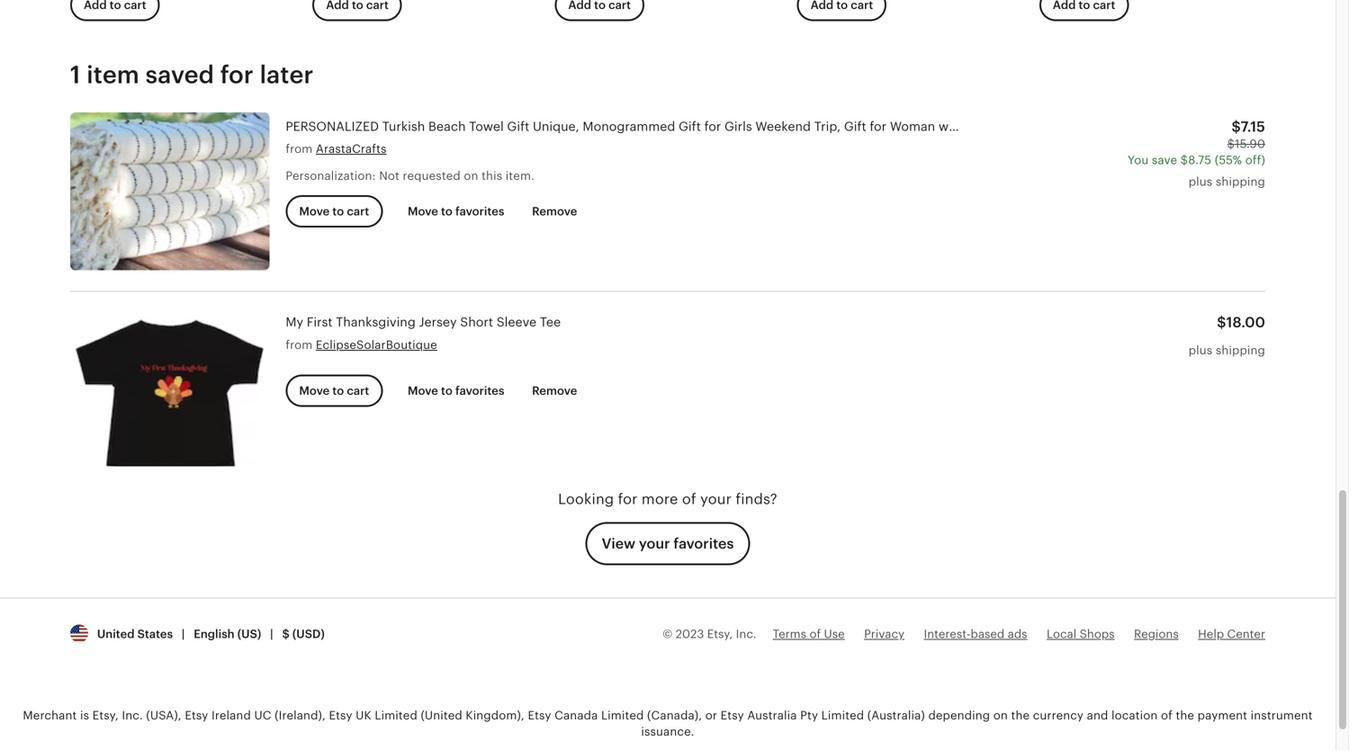 Task type: vqa. For each thing, say whether or not it's contained in the screenshot.
the left "GIFT"
yes



Task type: describe. For each thing, give the bounding box(es) containing it.
unique,
[[533, 119, 579, 134]]

(55%
[[1215, 154, 1242, 167]]

2 gift from the left
[[679, 119, 701, 134]]

to for move to cart button corresponding to my first thanksgiving jersey short sleeve tee
[[332, 384, 344, 398]]

view your favorites link
[[586, 523, 750, 566]]

personalization:
[[286, 169, 376, 183]]

2 | from the left
[[270, 628, 273, 641]]

$8.75
[[1181, 154, 1212, 167]]

saved
[[145, 61, 214, 89]]

to for my first thanksgiving jersey short sleeve tee move to favorites button
[[441, 384, 453, 398]]

regions
[[1134, 628, 1179, 641]]

not
[[379, 169, 400, 183]]

your inside view your favorites link
[[639, 536, 670, 552]]

regions button
[[1134, 627, 1179, 643]]

finds?
[[736, 492, 778, 508]]

to for personalized turkish beach towel gift unique, monogrammed gift for girls weekend trip,  gift for woman who have everything, christmas gifts move to favorites button
[[441, 205, 453, 218]]

$ up 15.90
[[1232, 119, 1241, 135]]

2 the from the left
[[1176, 709, 1195, 723]]

off)
[[1246, 154, 1266, 167]]

tee
[[540, 315, 561, 330]]

for left more
[[618, 492, 638, 508]]

(us)
[[237, 628, 261, 641]]

use
[[824, 628, 845, 641]]

view
[[602, 536, 636, 552]]

4 etsy from the left
[[721, 709, 744, 723]]

move to favorites button for my first thanksgiving jersey short sleeve tee
[[394, 375, 518, 407]]

2 etsy from the left
[[329, 709, 353, 723]]

move for my first thanksgiving jersey short sleeve tee move to favorites button
[[408, 384, 438, 398]]

help center
[[1198, 628, 1266, 641]]

for left later
[[220, 61, 254, 89]]

move for personalized turkish beach towel gift unique, monogrammed gift for girls weekend trip,  gift for woman who have everything, christmas gifts move to favorites button
[[408, 205, 438, 218]]

united states   |   english (us)   |   $ (usd)
[[91, 628, 325, 641]]

states
[[137, 628, 173, 641]]

from arastacrafts
[[286, 142, 387, 156]]

local shops link
[[1047, 628, 1115, 641]]

1
[[70, 61, 81, 89]]

$ left (usd)
[[282, 628, 290, 641]]

inc. for 2023
[[736, 628, 757, 641]]

you
[[1128, 154, 1149, 167]]

help center link
[[1198, 628, 1266, 641]]

for left girls at the top right of the page
[[704, 119, 721, 134]]

merchant is etsy, inc. (usa), etsy ireland uc (ireland), etsy uk limited (united kingdom), etsy canada limited (canada), or etsy australia pty limited (australia) depending on the currency and location of the payment instrument issuance.
[[23, 709, 1313, 739]]

3 etsy from the left
[[528, 709, 551, 723]]

move to cart button for personalized turkish beach towel gift unique, monogrammed gift for girls weekend trip,  gift for woman who have everything, christmas gifts
[[286, 195, 383, 228]]

arastacrafts link
[[316, 142, 387, 156]]

favorites for my first thanksgiving jersey short sleeve tee
[[455, 384, 504, 398]]

or
[[706, 709, 718, 723]]

requested
[[403, 169, 461, 183]]

looking for more of your finds?
[[558, 492, 778, 508]]

move to favorites for my first thanksgiving jersey short sleeve tee
[[408, 384, 504, 398]]

currency
[[1033, 709, 1084, 723]]

location
[[1112, 709, 1158, 723]]

1 item saved for later
[[70, 61, 314, 89]]

uc
[[254, 709, 271, 723]]

(canada),
[[647, 709, 702, 723]]

7.15
[[1241, 119, 1266, 135]]

gifts
[[1135, 119, 1164, 134]]

thanksgiving
[[336, 315, 416, 330]]

item.
[[506, 169, 535, 183]]

1 vertical spatial of
[[810, 628, 821, 641]]

personalized turkish beach towel gift unique, monogrammed gift for girls weekend trip,  gift for woman who have everything, christmas gifts link
[[286, 118, 1164, 135]]

3 limited from the left
[[822, 709, 864, 723]]

item
[[87, 61, 139, 89]]

terms
[[773, 628, 807, 641]]

interest-
[[924, 628, 971, 641]]

plus inside the $ 7.15 $ 15.90 you save $8.75 (55% off) plus shipping
[[1189, 175, 1213, 189]]

plus shipping
[[1189, 344, 1266, 358]]

2 shipping from the top
[[1216, 344, 1266, 358]]

terms of use link
[[773, 628, 845, 641]]

turkish
[[382, 119, 425, 134]]

later
[[260, 61, 314, 89]]

my first thanksgiving jersey short sleeve tee from eclipsesolarboutique
[[286, 315, 561, 352]]

everything,
[[1000, 119, 1068, 134]]

eclipsesolarboutique link
[[316, 338, 437, 352]]

0 horizontal spatial of
[[682, 492, 697, 508]]

personalization: not requested on this item.
[[286, 169, 535, 183]]

move for move to cart button corresponding to my first thanksgiving jersey short sleeve tee
[[299, 384, 330, 398]]

merchant
[[23, 709, 77, 723]]

2 vertical spatial favorites
[[674, 536, 734, 552]]

more
[[642, 492, 678, 508]]

instrument
[[1251, 709, 1313, 723]]

personalized
[[286, 119, 379, 134]]

center
[[1227, 628, 1266, 641]]

woman
[[890, 119, 936, 134]]

who
[[939, 119, 964, 134]]

1 | from the left
[[182, 628, 185, 641]]

(usa),
[[146, 709, 182, 723]]

and
[[1087, 709, 1109, 723]]

$ 7.15 $ 15.90 you save $8.75 (55% off) plus shipping
[[1128, 119, 1266, 189]]

short
[[460, 315, 493, 330]]

1 horizontal spatial your
[[700, 492, 732, 508]]

english
[[194, 628, 235, 641]]

remove button for personalized turkish beach towel gift unique, monogrammed gift for girls weekend trip,  gift for woman who have everything, christmas gifts
[[519, 195, 591, 228]]

save
[[1152, 154, 1178, 167]]

2023
[[676, 628, 704, 641]]

move to cart for personalized turkish beach towel gift unique, monogrammed gift for girls weekend trip,  gift for woman who have everything, christmas gifts
[[299, 205, 369, 218]]

local shops
[[1047, 628, 1115, 641]]

favorites for personalized turkish beach towel gift unique, monogrammed gift for girls weekend trip,  gift for woman who have everything, christmas gifts
[[455, 205, 504, 218]]

from inside my first thanksgiving jersey short sleeve tee from eclipsesolarboutique
[[286, 338, 313, 352]]

first
[[307, 315, 333, 330]]

(usd)
[[292, 628, 325, 641]]

shops
[[1080, 628, 1115, 641]]

privacy
[[864, 628, 905, 641]]

my first thanksgiving jersey short sleeve tee link
[[286, 314, 967, 332]]

1 etsy from the left
[[185, 709, 208, 723]]

3 gift from the left
[[844, 119, 867, 134]]

united
[[97, 628, 135, 641]]



Task type: locate. For each thing, give the bounding box(es) containing it.
kingdom),
[[466, 709, 525, 723]]

1 vertical spatial from
[[286, 338, 313, 352]]

1 vertical spatial etsy,
[[92, 709, 119, 723]]

issuance.
[[641, 726, 695, 739]]

1 remove from the top
[[532, 205, 577, 218]]

1 vertical spatial move to favorites
[[408, 384, 504, 398]]

$ up (55%
[[1228, 137, 1235, 151]]

0 vertical spatial move to cart
[[299, 205, 369, 218]]

inc. left terms
[[736, 628, 757, 641]]

of inside merchant is etsy, inc. (usa), etsy ireland uc (ireland), etsy uk limited (united kingdom), etsy canada limited (canada), or etsy australia pty limited (australia) depending on the currency and location of the payment instrument issuance.
[[1161, 709, 1173, 723]]

inc. left (usa),
[[122, 709, 143, 723]]

move to cart down personalization:
[[299, 205, 369, 218]]

plus
[[1189, 175, 1213, 189], [1189, 344, 1213, 358]]

2 horizontal spatial gift
[[844, 119, 867, 134]]

view your favorites
[[602, 536, 734, 552]]

move to cart button
[[286, 195, 383, 228], [286, 375, 383, 407]]

1 move to cart button from the top
[[286, 195, 383, 228]]

move to favorites button for personalized turkish beach towel gift unique, monogrammed gift for girls weekend trip,  gift for woman who have everything, christmas gifts
[[394, 195, 518, 228]]

etsy, right is
[[92, 709, 119, 723]]

1 vertical spatial on
[[994, 709, 1008, 723]]

0 vertical spatial on
[[464, 169, 479, 183]]

your right view
[[639, 536, 670, 552]]

move down requested
[[408, 205, 438, 218]]

on right depending
[[994, 709, 1008, 723]]

gift right the "trip,"
[[844, 119, 867, 134]]

move to cart for my first thanksgiving jersey short sleeve tee
[[299, 384, 369, 398]]

1 move to favorites button from the top
[[394, 195, 518, 228]]

1 vertical spatial move to favorites button
[[394, 375, 518, 407]]

to down personalization:
[[332, 205, 344, 218]]

2 move to cart from the top
[[299, 384, 369, 398]]

remove down tee
[[532, 384, 577, 398]]

shipping down (55%
[[1216, 175, 1266, 189]]

(united
[[421, 709, 463, 723]]

girls
[[725, 119, 752, 134]]

1 horizontal spatial on
[[994, 709, 1008, 723]]

etsy right or
[[721, 709, 744, 723]]

0 vertical spatial move to favorites
[[408, 205, 504, 218]]

2 remove from the top
[[532, 384, 577, 398]]

limited right canada
[[601, 709, 644, 723]]

the left the currency at the right bottom of page
[[1011, 709, 1030, 723]]

etsy, for is
[[92, 709, 119, 723]]

remove button for my first thanksgiving jersey short sleeve tee
[[519, 375, 591, 407]]

0 vertical spatial move to cart button
[[286, 195, 383, 228]]

move to favorites button down my first thanksgiving jersey short sleeve tee from eclipsesolarboutique
[[394, 375, 518, 407]]

etsy, for 2023
[[707, 628, 733, 641]]

2 move to favorites button from the top
[[394, 375, 518, 407]]

2 cart from the top
[[347, 384, 369, 398]]

etsy left uk
[[329, 709, 353, 723]]

interest-based ads link
[[924, 628, 1028, 641]]

shipping down $ 18.00
[[1216, 344, 1266, 358]]

remove button down tee
[[519, 375, 591, 407]]

move to cart down eclipsesolarboutique
[[299, 384, 369, 398]]

from
[[286, 142, 313, 156], [286, 338, 313, 352]]

2 move to cart button from the top
[[286, 375, 383, 407]]

0 vertical spatial move to favorites button
[[394, 195, 518, 228]]

1 vertical spatial plus
[[1189, 344, 1213, 358]]

interest-based ads
[[924, 628, 1028, 641]]

0 vertical spatial plus
[[1189, 175, 1213, 189]]

etsy
[[185, 709, 208, 723], [329, 709, 353, 723], [528, 709, 551, 723], [721, 709, 744, 723]]

15.90
[[1235, 137, 1266, 151]]

australia
[[747, 709, 797, 723]]

of right the location
[[1161, 709, 1173, 723]]

move for move to cart button for personalized turkish beach towel gift unique, monogrammed gift for girls weekend trip,  gift for woman who have everything, christmas gifts
[[299, 205, 330, 218]]

your left the finds?
[[700, 492, 732, 508]]

2 vertical spatial of
[[1161, 709, 1173, 723]]

2 horizontal spatial of
[[1161, 709, 1173, 723]]

| right (us)
[[270, 628, 273, 641]]

1 vertical spatial move to cart button
[[286, 375, 383, 407]]

cart for my first thanksgiving jersey short sleeve tee
[[347, 384, 369, 398]]

1 vertical spatial favorites
[[455, 384, 504, 398]]

inc. for is
[[122, 709, 143, 723]]

move to favorites button down requested
[[394, 195, 518, 228]]

move to cart button for my first thanksgiving jersey short sleeve tee
[[286, 375, 383, 407]]

1 horizontal spatial inc.
[[736, 628, 757, 641]]

|
[[182, 628, 185, 641], [270, 628, 273, 641]]

0 vertical spatial favorites
[[455, 205, 504, 218]]

have
[[968, 119, 996, 134]]

favorites down looking for more of your finds?
[[674, 536, 734, 552]]

1 horizontal spatial limited
[[601, 709, 644, 723]]

| right states
[[182, 628, 185, 641]]

1 gift from the left
[[507, 119, 530, 134]]

favorites down short
[[455, 384, 504, 398]]

move down my first thanksgiving jersey short sleeve tee from eclipsesolarboutique
[[408, 384, 438, 398]]

remove button
[[519, 195, 591, 228], [519, 375, 591, 407]]

0 vertical spatial from
[[286, 142, 313, 156]]

0 vertical spatial remove button
[[519, 195, 591, 228]]

1 cart from the top
[[347, 205, 369, 218]]

pty
[[800, 709, 818, 723]]

(ireland),
[[275, 709, 326, 723]]

0 horizontal spatial etsy,
[[92, 709, 119, 723]]

0 vertical spatial cart
[[347, 205, 369, 218]]

1 the from the left
[[1011, 709, 1030, 723]]

move to cart button down personalization:
[[286, 195, 383, 228]]

$ up plus shipping
[[1217, 315, 1227, 331]]

cart
[[347, 205, 369, 218], [347, 384, 369, 398]]

uk
[[356, 709, 372, 723]]

weekend
[[756, 119, 811, 134]]

2 limited from the left
[[601, 709, 644, 723]]

18.00
[[1227, 315, 1266, 331]]

is
[[80, 709, 89, 723]]

remove button down item.
[[519, 195, 591, 228]]

monogrammed
[[583, 119, 675, 134]]

this
[[482, 169, 503, 183]]

$
[[1232, 119, 1241, 135], [1228, 137, 1235, 151], [1217, 315, 1227, 331], [282, 628, 290, 641]]

privacy link
[[864, 628, 905, 641]]

0 horizontal spatial |
[[182, 628, 185, 641]]

remove down item.
[[532, 205, 577, 218]]

beach
[[429, 119, 466, 134]]

etsy, inside merchant is etsy, inc. (usa), etsy ireland uc (ireland), etsy uk limited (united kingdom), etsy canada limited (canada), or etsy australia pty limited (australia) depending on the currency and location of the payment instrument issuance.
[[92, 709, 119, 723]]

1 vertical spatial cart
[[347, 384, 369, 398]]

move to cart button down eclipsesolarboutique
[[286, 375, 383, 407]]

depending
[[929, 709, 990, 723]]

ads
[[1008, 628, 1028, 641]]

$ 18.00
[[1217, 315, 1266, 331]]

for left woman
[[870, 119, 887, 134]]

to down requested
[[441, 205, 453, 218]]

0 vertical spatial inc.
[[736, 628, 757, 641]]

move down personalization:
[[299, 205, 330, 218]]

gift left girls at the top right of the page
[[679, 119, 701, 134]]

from down personalized
[[286, 142, 313, 156]]

0 horizontal spatial limited
[[375, 709, 418, 723]]

based
[[971, 628, 1005, 641]]

terms of use
[[773, 628, 845, 641]]

1 horizontal spatial etsy,
[[707, 628, 733, 641]]

0 vertical spatial your
[[700, 492, 732, 508]]

move to favorites down requested
[[408, 205, 504, 218]]

us image
[[70, 625, 88, 643]]

move to favorites
[[408, 205, 504, 218], [408, 384, 504, 398]]

0 vertical spatial etsy,
[[707, 628, 733, 641]]

2 plus from the top
[[1189, 344, 1213, 358]]

© 2023 etsy, inc.
[[663, 628, 757, 641]]

1 shipping from the top
[[1216, 175, 1266, 189]]

move to favorites for personalized turkish beach towel gift unique, monogrammed gift for girls weekend trip,  gift for woman who have everything, christmas gifts
[[408, 205, 504, 218]]

1 horizontal spatial |
[[270, 628, 273, 641]]

move to favorites down my first thanksgiving jersey short sleeve tee from eclipsesolarboutique
[[408, 384, 504, 398]]

move to cart
[[299, 205, 369, 218], [299, 384, 369, 398]]

(australia)
[[868, 709, 925, 723]]

move
[[299, 205, 330, 218], [408, 205, 438, 218], [299, 384, 330, 398], [408, 384, 438, 398]]

inc. inside merchant is etsy, inc. (usa), etsy ireland uc (ireland), etsy uk limited (united kingdom), etsy canada limited (canada), or etsy australia pty limited (australia) depending on the currency and location of the payment instrument issuance.
[[122, 709, 143, 723]]

personalized turkish beach towel gift unique, monogrammed gift for girls weekend trip,  gift for woman who have everything, christmas gifts
[[286, 119, 1164, 134]]

cart for personalized turkish beach towel gift unique, monogrammed gift for girls weekend trip,  gift for woman who have everything, christmas gifts
[[347, 205, 369, 218]]

limited right uk
[[375, 709, 418, 723]]

christmas
[[1071, 119, 1132, 134]]

0 horizontal spatial inc.
[[122, 709, 143, 723]]

limited right the pty
[[822, 709, 864, 723]]

favorites down this
[[455, 205, 504, 218]]

trip,
[[814, 119, 841, 134]]

your
[[700, 492, 732, 508], [639, 536, 670, 552]]

to down my first thanksgiving jersey short sleeve tee from eclipsesolarboutique
[[441, 384, 453, 398]]

to down eclipsesolarboutique
[[332, 384, 344, 398]]

help
[[1198, 628, 1224, 641]]

1 remove button from the top
[[519, 195, 591, 228]]

inc.
[[736, 628, 757, 641], [122, 709, 143, 723]]

2 from from the top
[[286, 338, 313, 352]]

0 vertical spatial shipping
[[1216, 175, 1266, 189]]

favorites
[[455, 205, 504, 218], [455, 384, 504, 398], [674, 536, 734, 552]]

1 move to favorites from the top
[[408, 205, 504, 218]]

shipping inside the $ 7.15 $ 15.90 you save $8.75 (55% off) plus shipping
[[1216, 175, 1266, 189]]

on left this
[[464, 169, 479, 183]]

remove for personalized turkish beach towel gift unique, monogrammed gift for girls weekend trip,  gift for woman who have everything, christmas gifts
[[532, 205, 577, 218]]

of right more
[[682, 492, 697, 508]]

0 horizontal spatial on
[[464, 169, 479, 183]]

1 vertical spatial shipping
[[1216, 344, 1266, 358]]

1 horizontal spatial gift
[[679, 119, 701, 134]]

2 remove button from the top
[[519, 375, 591, 407]]

0 vertical spatial remove
[[532, 205, 577, 218]]

etsy, right 2023
[[707, 628, 733, 641]]

1 horizontal spatial of
[[810, 628, 821, 641]]

©
[[663, 628, 673, 641]]

remove for my first thanksgiving jersey short sleeve tee
[[532, 384, 577, 398]]

cart down eclipsesolarboutique link
[[347, 384, 369, 398]]

2 horizontal spatial limited
[[822, 709, 864, 723]]

1 vertical spatial remove
[[532, 384, 577, 398]]

of left "use"
[[810, 628, 821, 641]]

1 move to cart from the top
[[299, 205, 369, 218]]

the left payment at the right bottom of the page
[[1176, 709, 1195, 723]]

0 vertical spatial of
[[682, 492, 697, 508]]

towel
[[469, 119, 504, 134]]

1 vertical spatial remove button
[[519, 375, 591, 407]]

sleeve
[[497, 315, 537, 330]]

the
[[1011, 709, 1030, 723], [1176, 709, 1195, 723]]

1 vertical spatial inc.
[[122, 709, 143, 723]]

on inside merchant is etsy, inc. (usa), etsy ireland uc (ireland), etsy uk limited (united kingdom), etsy canada limited (canada), or etsy australia pty limited (australia) depending on the currency and location of the payment instrument issuance.
[[994, 709, 1008, 723]]

move down first
[[299, 384, 330, 398]]

cart down personalization:
[[347, 205, 369, 218]]

2 move to favorites from the top
[[408, 384, 504, 398]]

etsy left canada
[[528, 709, 551, 723]]

my
[[286, 315, 303, 330]]

to for move to cart button for personalized turkish beach towel gift unique, monogrammed gift for girls weekend trip,  gift for woman who have everything, christmas gifts
[[332, 205, 344, 218]]

1 vertical spatial your
[[639, 536, 670, 552]]

jersey
[[419, 315, 457, 330]]

0 horizontal spatial the
[[1011, 709, 1030, 723]]

local
[[1047, 628, 1077, 641]]

eclipsesolarboutique
[[316, 338, 437, 352]]

shipping
[[1216, 175, 1266, 189], [1216, 344, 1266, 358]]

1 horizontal spatial the
[[1176, 709, 1195, 723]]

0 horizontal spatial your
[[639, 536, 670, 552]]

0 horizontal spatial gift
[[507, 119, 530, 134]]

1 plus from the top
[[1189, 175, 1213, 189]]

1 limited from the left
[[375, 709, 418, 723]]

from down the 'my'
[[286, 338, 313, 352]]

etsy right (usa),
[[185, 709, 208, 723]]

payment
[[1198, 709, 1248, 723]]

arastacrafts
[[316, 142, 387, 156]]

gift right "towel"
[[507, 119, 530, 134]]

canada
[[555, 709, 598, 723]]

1 vertical spatial move to cart
[[299, 384, 369, 398]]

1 from from the top
[[286, 142, 313, 156]]



